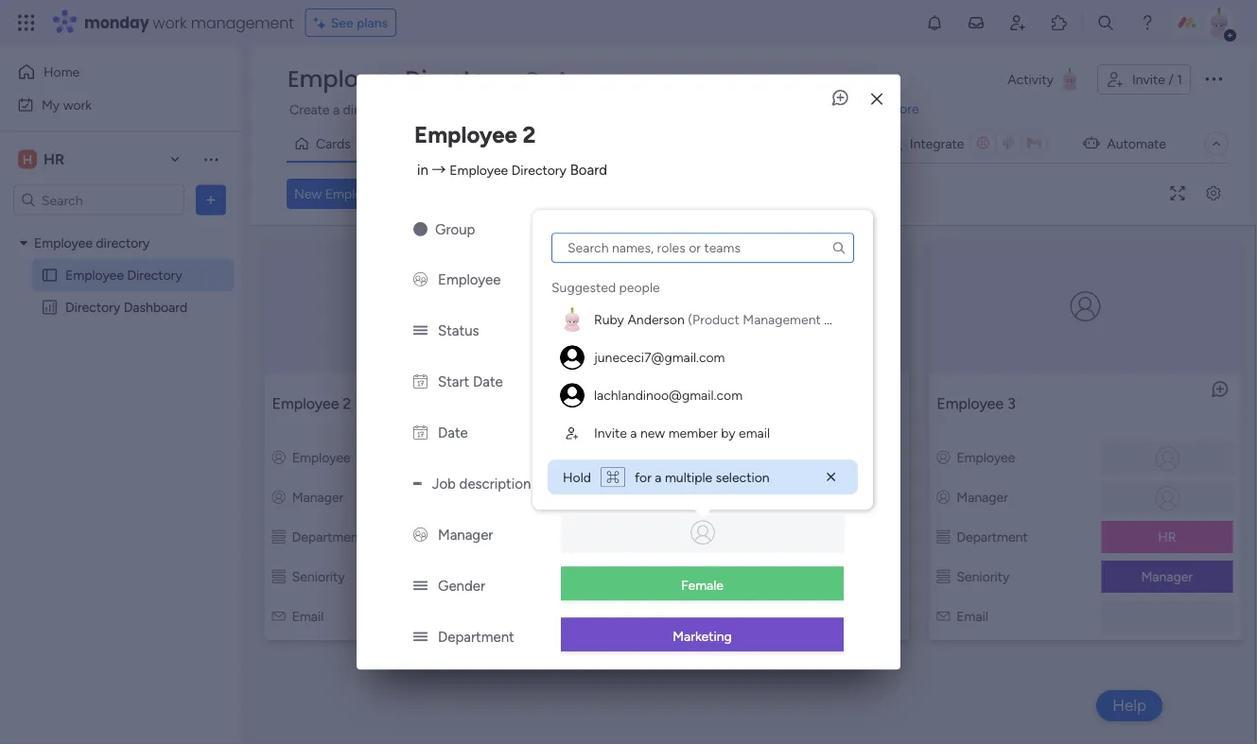 Task type: vqa. For each thing, say whether or not it's contained in the screenshot.


Task type: locate. For each thing, give the bounding box(es) containing it.
1 horizontal spatial card cover image image
[[1070, 291, 1101, 322]]

dialog
[[533, 210, 880, 510]]

employee 1
[[605, 395, 682, 413]]

dapulse date column image left start
[[413, 374, 428, 391]]

1 horizontal spatial dapulse person column image
[[937, 490, 950, 506]]

card cover image image for employee 1
[[738, 291, 768, 322]]

date down start
[[438, 425, 468, 442]]

a left 'new' on the right bottom
[[631, 426, 637, 442]]

1 vertical spatial a
[[631, 426, 637, 442]]

invite inside button
[[1133, 71, 1166, 88]]

in
[[417, 162, 428, 179]]

0 vertical spatial directory
[[343, 102, 397, 118]]

department for 1
[[624, 529, 696, 545]]

ruby anderson image
[[1205, 8, 1235, 38]]

1 vertical spatial v2 status outline image
[[272, 569, 285, 585]]

1 horizontal spatial employee 2
[[414, 121, 536, 149]]

marketing for v2 status icon corresponding to department
[[673, 629, 732, 645]]

1 vertical spatial 1
[[675, 395, 682, 413]]

1 horizontal spatial director
[[824, 312, 873, 328]]

None search field
[[552, 233, 854, 263]]

1 horizontal spatial a
[[631, 426, 637, 442]]

0 vertical spatial invite
[[1133, 71, 1166, 88]]

0 vertical spatial hr
[[44, 150, 65, 168]]

a right the for
[[655, 470, 662, 486]]

the right 'during'
[[751, 102, 771, 118]]

0 horizontal spatial v2 status outline image
[[272, 569, 285, 585]]

see inside see more link
[[863, 101, 886, 117]]

list box
[[0, 223, 241, 579], [548, 233, 880, 453]]

main table button
[[365, 129, 456, 159]]

0 vertical spatial employee directory
[[288, 63, 508, 95]]

0 horizontal spatial invite
[[594, 426, 627, 442]]

apr
[[671, 421, 691, 436]]

2 v2 email column image from the left
[[937, 609, 950, 625]]

employee directory up directory dashboard
[[65, 267, 182, 283]]

marketing up executive
[[473, 529, 532, 545]]

executive
[[474, 569, 532, 585]]

0 horizontal spatial v2 email column image
[[272, 609, 285, 625]]

management
[[191, 12, 294, 33]]

v2 sun image
[[413, 222, 428, 239]]

dapulse integrations image
[[888, 137, 903, 151]]

tree grid containing suggested people
[[552, 271, 880, 453]]

1 horizontal spatial hr
[[1158, 529, 1177, 545]]

see for see more
[[863, 101, 886, 117]]

the
[[751, 102, 771, 118], [1180, 102, 1200, 118]]

employee directory
[[34, 235, 150, 251]]

caret down image
[[20, 237, 27, 250]]

2 v2 status image from the top
[[413, 578, 428, 595]]

2 vertical spatial v2 status image
[[413, 629, 428, 646]]

2 seniority from the left
[[624, 569, 678, 585]]

department inside employee 2 "dialog"
[[438, 629, 514, 646]]

1 v2 status image from the top
[[413, 323, 428, 340]]

1 horizontal spatial v2 email column image
[[937, 609, 950, 625]]

1 dapulse date column image from the top
[[413, 374, 428, 391]]

0 vertical spatial a
[[333, 102, 340, 118]]

directory down search in workspace 'field'
[[96, 235, 150, 251]]

1 seniority from the left
[[292, 569, 345, 585]]

see inside "see plans" button
[[331, 15, 354, 31]]

the right using
[[1180, 102, 1200, 118]]

seniority for 1
[[624, 569, 678, 585]]

directory left of
[[343, 102, 397, 118]]

be
[[1005, 102, 1020, 118]]

start
[[438, 374, 470, 391]]

v2 dropdown column image
[[413, 476, 422, 493]]

see left "more"
[[863, 101, 886, 117]]

1 horizontal spatial 1
[[1177, 71, 1183, 88]]

1 horizontal spatial 2
[[523, 121, 536, 149]]

Search in workspace field
[[40, 189, 158, 211]]

director down member
[[682, 475, 724, 488]]

employee directory up of
[[288, 63, 508, 95]]

dapulse person column image
[[605, 450, 618, 466], [937, 490, 950, 506]]

1 horizontal spatial the
[[1180, 102, 1200, 118]]

alert inside "dialog"
[[548, 460, 858, 495]]

0 horizontal spatial hr
[[44, 150, 65, 168]]

row group
[[255, 230, 1252, 654]]

2
[[523, 121, 536, 149], [343, 395, 351, 413]]

1 horizontal spatial email
[[624, 609, 656, 625]]

employee 3
[[937, 395, 1016, 413]]

new employee
[[294, 186, 384, 202]]

2 [object object] element from the top
[[552, 339, 854, 377]]

dapulse addbtn image
[[569, 527, 580, 539]]

3 [object object] element from the top
[[552, 377, 854, 415]]

workspace image
[[18, 149, 37, 170]]

2 horizontal spatial a
[[655, 470, 662, 486]]

list box containing suggested people
[[548, 233, 880, 453]]

0 vertical spatial marketing
[[473, 529, 532, 545]]

Employee Directory field
[[283, 63, 513, 95]]

see more link
[[861, 99, 921, 118]]

a
[[333, 102, 340, 118], [631, 426, 637, 442], [655, 470, 662, 486]]

start date
[[438, 374, 503, 391]]

invite inside [object object] element
[[594, 426, 627, 442]]

2 horizontal spatial seniority
[[957, 569, 1010, 585]]

0 vertical spatial date
[[473, 374, 503, 391]]

1 vertical spatial dapulse person column image
[[937, 490, 950, 506]]

v2 status image
[[413, 323, 428, 340], [413, 578, 428, 595], [413, 629, 428, 646]]

0 vertical spatial 1
[[1177, 71, 1183, 88]]

2 email from the left
[[624, 609, 656, 625]]

department for 2
[[292, 529, 363, 545]]

invite for invite / 1
[[1133, 71, 1166, 88]]

1 horizontal spatial directory
[[343, 102, 397, 118]]

employees
[[643, 223, 703, 239]]

new
[[641, 426, 665, 442]]

1 card cover image image from the left
[[738, 291, 768, 322]]

0 horizontal spatial card cover image image
[[738, 291, 768, 322]]

v2 status outline image
[[937, 529, 950, 545], [272, 569, 285, 585]]

1 vertical spatial dapulse date column image
[[413, 425, 428, 442]]

public dashboard image
[[41, 299, 59, 317]]

public board image
[[41, 266, 59, 284]]

group
[[435, 222, 475, 239]]

0 vertical spatial dapulse person column image
[[605, 450, 618, 466]]

1 vertical spatial see
[[863, 101, 886, 117]]

0 vertical spatial dapulse date column image
[[413, 374, 428, 391]]

directory
[[343, 102, 397, 118], [96, 235, 150, 251]]

2 card cover image image from the left
[[1070, 291, 1101, 322]]

manager inside employee 2 "dialog"
[[438, 527, 493, 544]]

department
[[292, 529, 363, 545], [624, 529, 696, 545], [957, 529, 1028, 545], [438, 629, 514, 646]]

option
[[0, 226, 241, 230]]

0 vertical spatial work
[[153, 12, 187, 33]]

table
[[411, 136, 442, 152]]

0 horizontal spatial directory
[[96, 235, 150, 251]]

see left plans
[[331, 15, 354, 31]]

v2 email column image
[[272, 609, 285, 625], [937, 609, 950, 625]]

4 [object object] element from the top
[[552, 415, 854, 453]]

0 horizontal spatial dapulse person column image
[[605, 450, 618, 466]]

3 seniority from the left
[[957, 569, 1010, 585]]

0 horizontal spatial email
[[292, 609, 324, 625]]

⌘
[[606, 470, 620, 486]]

0 horizontal spatial see
[[331, 15, 354, 31]]

1 vertical spatial directory
[[96, 235, 150, 251]]

1 vertical spatial work
[[63, 97, 92, 113]]

invite left 'new' on the right bottom
[[594, 426, 627, 442]]

alert
[[548, 460, 858, 495]]

0 horizontal spatial work
[[63, 97, 92, 113]]

0 vertical spatial see
[[331, 15, 354, 31]]

email
[[292, 609, 324, 625], [624, 609, 656, 625], [957, 609, 989, 625]]

directory
[[405, 63, 508, 95], [512, 162, 567, 178], [127, 267, 182, 283], [65, 299, 120, 316]]

directory inside in → employee directory board
[[512, 162, 567, 178]]

see
[[331, 15, 354, 31], [863, 101, 886, 117]]

employee directory inside list box
[[65, 267, 182, 283]]

1 horizontal spatial work
[[153, 12, 187, 33]]

gender
[[438, 578, 485, 595]]

1 vertical spatial date
[[438, 425, 468, 442]]

0 horizontal spatial marketing
[[473, 529, 532, 545]]

3 email from the left
[[957, 609, 989, 625]]

employee
[[288, 63, 400, 95], [414, 121, 517, 149], [450, 162, 508, 178], [325, 186, 384, 202], [34, 235, 93, 251], [65, 267, 124, 283], [438, 272, 501, 289], [272, 395, 339, 413], [605, 395, 672, 413], [937, 395, 1004, 413], [292, 450, 351, 466], [625, 450, 683, 466], [957, 450, 1016, 466]]

1 horizontal spatial list box
[[548, 233, 880, 453]]

0 vertical spatial v2 status outline image
[[937, 529, 950, 545]]

1 [object object] element from the top
[[552, 301, 880, 339]]

0 vertical spatial employee 2
[[414, 121, 536, 149]]

date
[[473, 374, 503, 391], [438, 425, 468, 442]]

1 horizontal spatial v2 status outline image
[[937, 529, 950, 545]]

dialog containing suggested people
[[533, 210, 880, 510]]

add view image
[[467, 137, 475, 151]]

directory left board in the left of the page
[[512, 162, 567, 178]]

seniority
[[292, 569, 345, 585], [624, 569, 678, 585], [957, 569, 1010, 585]]

1 v2 email column image from the left
[[272, 609, 285, 625]]

inbox image
[[967, 13, 986, 32]]

employee directory
[[288, 63, 508, 95], [65, 267, 182, 283]]

director left )
[[824, 312, 873, 328]]

in → employee directory board
[[417, 162, 607, 179]]

directory inside list box
[[96, 235, 150, 251]]

work right my
[[63, 97, 92, 113]]

v2 status outline image for employee 3
[[937, 569, 950, 585]]

3 v2 status image from the top
[[413, 629, 428, 646]]

invite a new member by email
[[594, 426, 770, 442]]

0 horizontal spatial a
[[333, 102, 340, 118]]

main table
[[379, 136, 442, 152]]

1 right /
[[1177, 71, 1183, 88]]

0 vertical spatial director
[[824, 312, 873, 328]]

1 horizontal spatial seniority
[[624, 569, 678, 585]]

v2 multiple person column image
[[413, 527, 428, 544]]

current
[[416, 102, 459, 118]]

work right monday
[[153, 12, 187, 33]]

1 up "apr"
[[675, 395, 682, 413]]

selection
[[716, 470, 770, 486]]

1 email from the left
[[292, 609, 324, 625]]

a inside [object object] element
[[631, 426, 637, 442]]

each
[[587, 102, 616, 118]]

v2 status outline image
[[272, 529, 285, 545], [605, 569, 618, 585], [937, 569, 950, 585]]

employee directory link
[[450, 162, 567, 178]]

0 vertical spatial v2 status image
[[413, 323, 428, 340]]

and
[[462, 102, 484, 118]]

invite left /
[[1133, 71, 1166, 88]]

manager
[[292, 490, 344, 506], [625, 490, 676, 506], [957, 490, 1009, 506], [438, 527, 493, 544], [1142, 569, 1193, 585]]

description
[[459, 476, 531, 493]]

employee 2
[[414, 121, 536, 149], [272, 395, 351, 413]]

add to favorites image
[[553, 70, 572, 88]]

1 vertical spatial v2 status image
[[413, 578, 428, 595]]

0 vertical spatial 2
[[523, 121, 536, 149]]

h
[[22, 151, 32, 167]]

process
[[847, 102, 894, 118]]

1 horizontal spatial marketing
[[673, 629, 732, 645]]

a for for
[[655, 470, 662, 486]]

status
[[438, 323, 479, 340]]

1 the from the left
[[751, 102, 771, 118]]

[object object] element containing invite a new member by email
[[552, 415, 854, 453]]

v2 status image for status
[[413, 323, 428, 340]]

1 vertical spatial 2
[[343, 395, 351, 413]]

work inside button
[[63, 97, 92, 113]]

1
[[1177, 71, 1183, 88], [675, 395, 682, 413]]

during
[[710, 102, 748, 118]]

for a multiple selection
[[632, 470, 770, 486]]

automate
[[1107, 136, 1167, 152]]

card cover image image
[[738, 291, 768, 322], [1070, 291, 1101, 322]]

0 horizontal spatial employee directory
[[65, 267, 182, 283]]

applicant
[[619, 102, 674, 118]]

past
[[487, 102, 513, 118]]

cards
[[316, 136, 351, 152]]

2 horizontal spatial email
[[957, 609, 989, 625]]

v2 email column image for employee 2
[[272, 609, 285, 625]]

0 horizontal spatial director
[[682, 475, 724, 488]]

search image
[[832, 241, 847, 256]]

tree grid
[[552, 271, 880, 453]]

people
[[619, 280, 660, 296]]

1 horizontal spatial invite
[[1133, 71, 1166, 88]]

2 horizontal spatial v2 status outline image
[[937, 569, 950, 585]]

help image
[[1138, 13, 1157, 32]]

automatio
[[1203, 102, 1257, 118]]

directory up and
[[405, 63, 508, 95]]

1 vertical spatial invite
[[594, 426, 627, 442]]

0 horizontal spatial v2 status outline image
[[272, 529, 285, 545]]

1 horizontal spatial date
[[473, 374, 503, 391]]

0 horizontal spatial list box
[[0, 223, 241, 579]]

0 horizontal spatial the
[[751, 102, 771, 118]]

v2 multiple person column image
[[413, 272, 428, 289]]

alert containing hold
[[548, 460, 858, 495]]

marketing inside employee 2 "dialog"
[[673, 629, 732, 645]]

notifications image
[[925, 13, 944, 32]]

director
[[824, 312, 873, 328], [682, 475, 724, 488]]

home
[[44, 64, 80, 80]]

a right the create
[[333, 102, 340, 118]]

a for create
[[333, 102, 340, 118]]

1 vertical spatial marketing
[[673, 629, 732, 645]]

dapulse date column image up v2 dropdown column "icon"
[[413, 425, 428, 442]]

activity button
[[1000, 64, 1090, 95]]

0 horizontal spatial seniority
[[292, 569, 345, 585]]

dapulse date column image
[[413, 374, 428, 391], [413, 425, 428, 442]]

2 vertical spatial a
[[655, 470, 662, 486]]

manager for 2
[[292, 490, 344, 506]]

date right start
[[473, 374, 503, 391]]

2 dapulse date column image from the top
[[413, 425, 428, 442]]

1 horizontal spatial v2 status outline image
[[605, 569, 618, 585]]

dapulse person column image
[[272, 450, 285, 466], [937, 450, 950, 466], [272, 490, 285, 506], [605, 490, 618, 506]]

apr 19, 2022
[[671, 421, 740, 436]]

1 vertical spatial employee directory
[[65, 267, 182, 283]]

0 horizontal spatial employee 2
[[272, 395, 351, 413]]

[object object] element
[[552, 301, 880, 339], [552, 339, 854, 377], [552, 377, 854, 415], [552, 415, 854, 453]]

marketing down the female
[[673, 629, 732, 645]]

close image
[[822, 468, 841, 487]]

hold
[[563, 470, 595, 486]]

current
[[598, 223, 640, 239]]

card cover image image for employee 3
[[1070, 291, 1101, 322]]

directory dashboard
[[65, 299, 188, 316]]

monday
[[84, 12, 149, 33]]

dapulse date column image for date
[[413, 425, 428, 442]]

1 horizontal spatial see
[[863, 101, 886, 117]]

see more
[[863, 101, 919, 117]]

v2 status outline image for seniority
[[272, 569, 285, 585]]



Task type: describe. For each thing, give the bounding box(es) containing it.
list box inside employee 2 "dialog"
[[548, 233, 880, 453]]

open full screen image
[[1163, 187, 1193, 201]]

main
[[379, 136, 408, 152]]

help button
[[1097, 691, 1163, 722]]

suggested
[[552, 280, 616, 296]]

dapulse person column image for manager
[[937, 490, 950, 506]]

board
[[570, 162, 607, 179]]

autopilot image
[[1084, 131, 1100, 155]]

work for my
[[63, 97, 92, 113]]

multiple
[[665, 470, 713, 486]]

management
[[743, 312, 821, 328]]

manager for 1
[[625, 490, 676, 506]]

new employee button
[[287, 179, 391, 209]]

invite for invite a new member by email
[[594, 426, 627, 442]]

more
[[889, 101, 919, 117]]

manager for 3
[[957, 490, 1009, 506]]

work for monday
[[153, 12, 187, 33]]

my work
[[42, 97, 92, 113]]

junececi7@gmail.com
[[594, 350, 725, 366]]

2 inside "dialog"
[[523, 121, 536, 149]]

1 inside invite / 1 button
[[1177, 71, 1183, 88]]

[object object] element containing junececi7@gmail.com
[[552, 339, 854, 377]]

dialog inside employee 2 "dialog"
[[533, 210, 880, 510]]

hired
[[677, 102, 707, 118]]

2 the from the left
[[1180, 102, 1200, 118]]

0 horizontal spatial date
[[438, 425, 468, 442]]

apps image
[[1050, 13, 1069, 32]]

for
[[635, 470, 652, 486]]

v2 status outline image for employee 1
[[605, 569, 618, 585]]

plans
[[357, 15, 388, 31]]

job
[[432, 476, 456, 493]]

tree grid inside list box
[[552, 271, 880, 453]]

0 horizontal spatial 1
[[675, 395, 682, 413]]

cards button
[[287, 129, 365, 159]]

email for 2
[[292, 609, 324, 625]]

1 vertical spatial hr
[[1158, 529, 1177, 545]]

member
[[669, 426, 718, 442]]

select product image
[[17, 13, 36, 32]]

my work button
[[11, 89, 203, 120]]

settings image
[[1199, 187, 1229, 201]]

board
[[1108, 102, 1142, 118]]

home button
[[11, 57, 203, 87]]

dashboard
[[124, 299, 188, 316]]

by
[[721, 426, 736, 442]]

job description
[[432, 476, 531, 493]]

monday work management
[[84, 12, 294, 33]]

marketing for the left v2 status outline icon
[[473, 529, 532, 545]]

employee inside in → employee directory board
[[450, 162, 508, 178]]

2022
[[712, 421, 740, 436]]

of
[[400, 102, 413, 118]]

activity
[[1008, 71, 1054, 88]]

director inside [object object] element
[[824, 312, 873, 328]]

Search for content search field
[[552, 233, 854, 263]]

my
[[42, 97, 60, 113]]

workspace selection element
[[18, 148, 67, 171]]

dapulse date column image for start date
[[413, 374, 428, 391]]

invite members image
[[1009, 13, 1028, 32]]

integrate
[[910, 136, 965, 152]]

see plans
[[331, 15, 388, 31]]

mid-
[[808, 569, 835, 585]]

ruby
[[594, 312, 624, 328]]

new
[[294, 186, 322, 202]]

a for invite
[[631, 426, 637, 442]]

it
[[830, 529, 840, 545]]

3
[[1008, 395, 1016, 413]]

this
[[1083, 102, 1104, 118]]

v2 status image for department
[[413, 629, 428, 646]]

using
[[1145, 102, 1177, 118]]

1 vertical spatial director
[[682, 475, 724, 488]]

active
[[684, 322, 722, 338]]

/
[[1169, 71, 1174, 88]]

employee 2 inside "dialog"
[[414, 121, 536, 149]]

employee inside button
[[325, 186, 384, 202]]

automatically
[[922, 102, 1002, 118]]

search everything image
[[1097, 13, 1116, 32]]

directory up dashboard at top
[[127, 267, 182, 283]]

close image
[[871, 92, 883, 106]]

)
[[876, 312, 880, 328]]

none search field inside list box
[[552, 233, 854, 263]]

can
[[897, 102, 919, 118]]

[object object] element containing ruby anderson
[[552, 301, 880, 339]]

seniority for 2
[[292, 569, 345, 585]]

see plans button
[[305, 9, 397, 37]]

moved
[[1023, 102, 1064, 118]]

email for 3
[[957, 609, 989, 625]]

create a directory of current and past employees. each applicant hired during the recruitment process can automatically be moved to this board using the automatio
[[290, 102, 1257, 118]]

invite / 1 button
[[1098, 64, 1191, 95]]

v2 email column image for employee 3
[[937, 609, 950, 625]]

(product
[[688, 312, 740, 328]]

show board description image
[[521, 70, 544, 89]]

dapulse person column image for employee
[[605, 450, 618, 466]]

suggested people
[[552, 280, 660, 296]]

recruitment
[[774, 102, 844, 118]]

row group containing employee 2
[[255, 230, 1252, 654]]

suggested people row
[[552, 271, 660, 297]]

email
[[739, 426, 770, 442]]

seniority for 3
[[957, 569, 1010, 585]]

collapse board header image
[[1209, 136, 1224, 151]]

[object object] element containing lachlandinoo@gmail.com
[[552, 377, 854, 415]]

v2 email column image
[[605, 609, 618, 625]]

v2 status outline image for department
[[937, 529, 950, 545]]

level
[[835, 569, 862, 585]]

1 vertical spatial employee 2
[[272, 395, 351, 413]]

v2 status image for gender
[[413, 578, 428, 595]]

lachlandinoo@gmail.com
[[594, 388, 743, 404]]

directory right public dashboard image
[[65, 299, 120, 316]]

list box containing employee directory
[[0, 223, 241, 579]]

employees.
[[517, 102, 583, 118]]

see for see plans
[[331, 15, 354, 31]]

email for 1
[[624, 609, 656, 625]]

employee 2 dialog
[[357, 74, 901, 745]]

help
[[1113, 696, 1147, 716]]

department for 3
[[957, 529, 1028, 545]]

female
[[681, 578, 724, 594]]

invite / 1
[[1133, 71, 1183, 88]]

hr inside "workspace selection" element
[[44, 150, 65, 168]]

19,
[[694, 421, 709, 436]]

1 horizontal spatial employee directory
[[288, 63, 508, 95]]

ruby anderson (product management director )
[[594, 312, 880, 328]]

current employees
[[598, 223, 703, 239]]

create
[[290, 102, 330, 118]]

anderson
[[628, 312, 685, 328]]

0 horizontal spatial 2
[[343, 395, 351, 413]]



